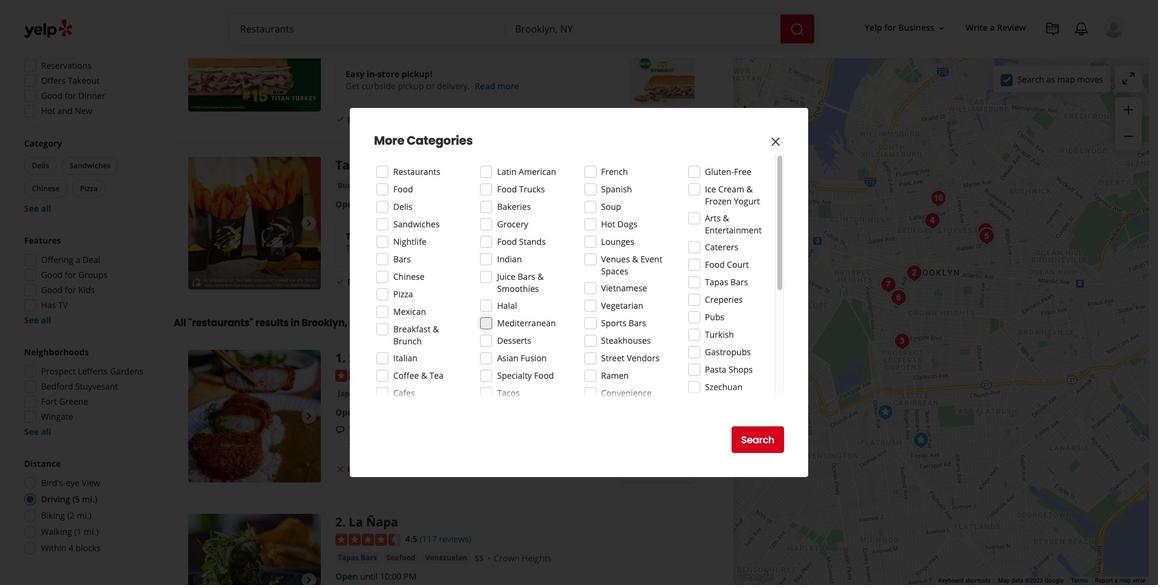 Task type: describe. For each thing, give the bounding box(es) containing it.
spaces
[[601, 266, 629, 277]]

latin american
[[497, 166, 556, 177]]

offering a deal
[[41, 254, 100, 266]]

cozy
[[580, 424, 597, 435]]

offers takeout
[[41, 75, 100, 86]]

a for report
[[1115, 578, 1118, 584]]

for for business
[[885, 22, 897, 33]]

see all button for offering a deal
[[24, 314, 51, 326]]

16 checkmark v2 image
[[386, 277, 396, 287]]

trad room image
[[975, 224, 999, 248]]

see all button for prospect lefferts gardens
[[24, 426, 51, 438]]

with
[[380, 436, 397, 447]]

arts
[[705, 212, 721, 224]]

sandwiches inside button
[[70, 161, 111, 171]]

user actions element
[[856, 15, 1142, 89]]

prospect lefferts gardens
[[41, 366, 144, 377]]

suggested
[[24, 10, 67, 22]]

4.5
[[406, 534, 418, 545]]

1 vertical spatial fries
[[418, 243, 437, 254]]

see all for offering
[[24, 314, 51, 326]]

see all for prospect
[[24, 426, 51, 438]]

& inside ice cream & frozen yogurt
[[747, 183, 753, 195]]

sandwiches button
[[62, 157, 119, 175]]

has
[[41, 299, 56, 311]]

taco bell cantina
[[336, 157, 439, 173]]

subway image
[[909, 428, 933, 452]]

google
[[1045, 578, 1064, 584]]

wingate
[[41, 411, 73, 422]]

court
[[727, 259, 749, 270]]

more inside 'easy in-store pickup! get curbside pickup or delivery. read more'
[[498, 80, 519, 92]]

16 chevron down v2 image
[[937, 23, 947, 33]]

tacos,
[[540, 436, 563, 447]]

all for features
[[41, 314, 51, 326]]

keyboard shortcuts button
[[939, 577, 991, 585]]

pickup!
[[402, 68, 433, 80]]

1
[[336, 350, 342, 366]]

in-
[[367, 68, 378, 80]]

2 16 checkmark v2 image from the top
[[336, 277, 345, 287]]

crown heights
[[494, 553, 552, 564]]

latin
[[497, 166, 517, 177]]

write a review
[[966, 22, 1027, 33]]

slideshow element for open until 11:30 pm
[[188, 0, 321, 112]]

food for food stands
[[497, 236, 517, 247]]

2 vertical spatial taco
[[346, 243, 364, 254]]

started
[[349, 436, 378, 447]]

bars down the court
[[731, 276, 748, 288]]

specialty food
[[497, 370, 554, 381]]

l'antagoniste image
[[974, 219, 998, 243]]

open for open now
[[41, 30, 63, 41]]

2 vertical spatial and
[[469, 436, 484, 447]]

arts & entertainment
[[705, 212, 762, 236]]

driving (5 mi.)
[[41, 494, 98, 505]]

zoom out image
[[1122, 129, 1136, 144]]

& for breakfast & brunch
[[433, 323, 439, 335]]

food for food court
[[705, 259, 725, 270]]

until for until 2:00 am
[[360, 199, 378, 210]]

group containing suggested
[[21, 10, 150, 121]]

good for good for groups
[[41, 269, 63, 281]]

fort
[[41, 396, 57, 407]]

stands
[[519, 236, 546, 247]]

seafood
[[387, 553, 416, 563]]

see for offering a deal
[[24, 314, 39, 326]]

carroll gardens
[[378, 389, 440, 400]]

3 slideshow element from the top
[[188, 350, 321, 483]]

tex-
[[376, 181, 391, 191]]

4.3 star rating image
[[336, 0, 401, 11]]

venezuelan
[[425, 553, 467, 563]]

more
[[374, 132, 405, 149]]

fort greene
[[41, 396, 88, 407]]

& for venues & event spaces
[[633, 253, 639, 265]]

are
[[439, 243, 452, 254]]

food for food
[[393, 183, 413, 195]]

next image for 1 . soboku
[[302, 409, 316, 424]]

bars down nightlife
[[393, 253, 411, 265]]

moves
[[1078, 73, 1104, 85]]

ice cream & frozen yogurt
[[705, 183, 760, 207]]

"restaurants"
[[188, 316, 254, 330]]

biking (2 mi.)
[[41, 510, 92, 521]]

1 horizontal spatial new
[[350, 316, 371, 330]]

gastropubs
[[705, 346, 751, 358]]

outdoor seating
[[348, 465, 405, 475]]

a for offering
[[76, 254, 80, 266]]

pm for open until 10:00 pm
[[404, 571, 417, 582]]

close image
[[769, 134, 783, 149]]

option group containing distance
[[21, 458, 150, 558]]

burgers button
[[336, 180, 369, 192]]

great.
[[670, 424, 693, 435]]

error
[[1133, 578, 1146, 584]]

good for good for dinner
[[41, 90, 63, 101]]

(117 reviews) link
[[420, 532, 472, 546]]

french
[[601, 166, 628, 177]]

super
[[555, 424, 578, 435]]

1 is from the left
[[547, 424, 553, 435]]

for for groups
[[65, 269, 76, 281]]

read inside 'easy in-store pickup! get curbside pickup or delivery. read more'
[[475, 80, 495, 92]]

tex-mex link
[[373, 180, 409, 192]]

& inside juice bars & smoothies
[[538, 271, 544, 282]]

(5
[[72, 494, 80, 505]]

bird's-
[[41, 477, 66, 489]]

japanese
[[338, 389, 371, 399]]

previous image for open until 10:00 pm
[[193, 573, 208, 585]]

loved
[[565, 436, 586, 447]]

chinese inside more categories dialog
[[393, 271, 425, 282]]

sports
[[601, 317, 627, 329]]

map for error
[[1120, 578, 1132, 584]]

slideshow element for open until 10:00 pm
[[188, 514, 321, 585]]

map for moves
[[1058, 73, 1076, 85]]

16 speech v2 image
[[336, 425, 345, 435]]

yogurt
[[734, 196, 760, 207]]

seafood link
[[384, 552, 418, 564]]

keyboard
[[939, 578, 964, 584]]

group containing features
[[21, 235, 150, 327]]

previous image for open until 2:00 am
[[193, 216, 208, 231]]

4
[[69, 543, 74, 554]]

spot
[[442, 424, 459, 435]]

good for good for kids
[[41, 284, 63, 296]]

event
[[641, 253, 663, 265]]

park
[[483, 181, 501, 192]]

mexican
[[393, 306, 426, 317]]

york
[[373, 316, 395, 330]]

breakfast & brunch
[[393, 323, 439, 347]]

vietnamese
[[601, 282, 648, 294]]

. for 1
[[342, 350, 346, 366]]

mex
[[391, 181, 406, 191]]

street vendors
[[601, 352, 660, 364]]

google image
[[737, 570, 777, 585]]

bedford
[[41, 381, 73, 392]]

1 vertical spatial takeout
[[398, 277, 426, 287]]

1 next image from the top
[[302, 216, 316, 231]]

all
[[174, 316, 186, 330]]

outdoor
[[348, 465, 377, 475]]

in inside "new japanese comfort spot in south slope. inside is super cozy and the service is great. started with takoyaki, karaage and spicy salmon tacos, loved all three…"
[[461, 424, 468, 435]]

search for search
[[742, 433, 775, 447]]

pizza button
[[72, 180, 106, 198]]

for for kids
[[65, 284, 76, 296]]

0 horizontal spatial takeout
[[68, 75, 100, 86]]

pizza inside more categories dialog
[[393, 288, 413, 300]]

until for until 11:30 pm
[[360, 36, 378, 48]]

ramen
[[601, 370, 629, 381]]

karaage
[[436, 436, 467, 447]]

within 4 blocks
[[41, 543, 101, 554]]

asian
[[497, 352, 519, 364]]

expand map image
[[1122, 71, 1136, 86]]

2 is from the left
[[661, 424, 668, 435]]

within
[[41, 543, 66, 554]]

1 vertical spatial bell®
[[367, 243, 388, 254]]

open for open until 2:00 am
[[336, 199, 358, 210]]

"new japanese comfort spot in south slope. inside is super cozy and the service is great. started with takoyaki, karaage and spicy salmon tacos, loved all three…"
[[349, 424, 693, 447]]

soboku link
[[349, 350, 400, 366]]

next image for 2 . la ñapa
[[302, 573, 316, 585]]

dinner
[[78, 90, 105, 101]]

features
[[24, 235, 61, 246]]

tv
[[58, 299, 68, 311]]

category
[[24, 138, 62, 149]]

good for groups
[[41, 269, 107, 281]]

previous image
[[193, 409, 208, 424]]



Task type: locate. For each thing, give the bounding box(es) containing it.
sandwiches up nightlife
[[393, 218, 440, 230]]

& inside 'venues & event spaces'
[[633, 253, 639, 265]]

soboku image
[[749, 230, 773, 254]]

2 vertical spatial next image
[[302, 573, 316, 585]]

1 vertical spatial a
[[76, 254, 80, 266]]

& for arts & entertainment
[[723, 212, 730, 224]]

nightlife
[[393, 236, 427, 247]]

all for category
[[41, 203, 51, 214]]

data
[[1012, 578, 1024, 584]]

a
[[490, 243, 496, 254]]

0 horizontal spatial tapas
[[338, 553, 359, 563]]

coffee
[[393, 370, 419, 381]]

0 vertical spatial reviews)
[[434, 369, 467, 381]]

limited
[[498, 243, 527, 254]]

slideshow element for open until 2:00 am
[[188, 157, 321, 290]]

1 vertical spatial 16 checkmark v2 image
[[336, 277, 345, 287]]

hot inside more categories dialog
[[601, 218, 616, 230]]

reviews) right '(36'
[[434, 369, 467, 381]]

pizza down the sandwiches button
[[80, 183, 98, 194]]

see all down chinese button
[[24, 203, 51, 214]]

1 vertical spatial see all
[[24, 314, 51, 326]]

asian fusion
[[497, 352, 547, 364]]

until for until 10:00 pm
[[360, 571, 378, 582]]

(1
[[74, 526, 82, 538]]

turkish
[[705, 329, 734, 340]]

sandwiches up pizza button
[[70, 161, 111, 171]]

map
[[999, 578, 1011, 584]]

japanese
[[370, 424, 406, 435]]

food down fusion in the bottom left of the page
[[534, 370, 554, 381]]

cantina
[[392, 157, 439, 173]]

open for open until 11:30 pm
[[336, 36, 358, 48]]

0 horizontal spatial chinese
[[32, 183, 60, 194]]

tapas inside button
[[338, 553, 359, 563]]

4.5 link
[[406, 532, 418, 546]]

more inside "taco bell® nacho fries taco bell® nacho fries are back for a limited time. read more"
[[571, 243, 592, 254]]

1 vertical spatial taco
[[346, 231, 365, 242]]

or
[[426, 80, 435, 92]]

projects image
[[1046, 22, 1060, 36]]

& up yogurt on the right of page
[[747, 183, 753, 195]]

1 vertical spatial search
[[742, 433, 775, 447]]

0 vertical spatial search
[[1018, 73, 1045, 85]]

mi.) right (5
[[82, 494, 98, 505]]

spanish
[[601, 183, 632, 195]]

0 horizontal spatial new
[[75, 105, 92, 116]]

a inside write a review link
[[991, 22, 995, 33]]

delivery for second 16 checkmark v2 icon
[[348, 277, 376, 287]]

food right a at left
[[497, 236, 517, 247]]

until down "tapas bars" link
[[360, 571, 378, 582]]

& inside breakfast & brunch
[[433, 323, 439, 335]]

map data ©2023 google
[[999, 578, 1064, 584]]

1 horizontal spatial map
[[1120, 578, 1132, 584]]

mi.) for walking (1 mi.)
[[84, 526, 99, 538]]

walking (1 mi.)
[[41, 526, 99, 538]]

hot down good for dinner
[[41, 105, 55, 116]]

open up 16 speech v2 icon
[[336, 407, 358, 418]]

0 vertical spatial mi.)
[[82, 494, 98, 505]]

read right stands
[[548, 243, 568, 254]]

offers
[[41, 75, 66, 86]]

open down "tapas bars" link
[[336, 571, 358, 582]]

next image
[[302, 216, 316, 231], [302, 409, 316, 424], [302, 573, 316, 585]]

tapas
[[705, 276, 729, 288], [338, 553, 359, 563]]

2 previous image from the top
[[193, 573, 208, 585]]

slideshow element
[[188, 0, 321, 112], [188, 157, 321, 290], [188, 350, 321, 483], [188, 514, 321, 585]]

dogs
[[618, 218, 638, 230]]

taco bell cantina image
[[874, 400, 898, 425]]

venezuelan link
[[423, 552, 470, 564]]

zoom in image
[[1122, 102, 1136, 117]]

carroll
[[378, 389, 404, 400]]

. up 4.8 star rating image
[[342, 350, 346, 366]]

all down wingate
[[41, 426, 51, 438]]

and inside 'group'
[[58, 105, 73, 116]]

1 vertical spatial mi.)
[[77, 510, 92, 521]]

nacho down the am
[[393, 231, 420, 242]]

see up neighborhoods at the left
[[24, 314, 39, 326]]

0 vertical spatial takeout
[[68, 75, 100, 86]]

see up distance
[[24, 426, 39, 438]]

tapas bars inside more categories dialog
[[705, 276, 748, 288]]

until left 2:00
[[360, 199, 378, 210]]

burgers link
[[336, 180, 369, 192]]

bars up steakhouses
[[629, 317, 647, 329]]

lefferts
[[78, 366, 108, 377]]

guacuco bed-stuy image
[[927, 186, 951, 210]]

offering
[[41, 254, 73, 266]]

tapas bars down 4.5 star rating "image"
[[338, 553, 377, 563]]

food down latin
[[497, 183, 517, 195]]

for right yelp
[[885, 22, 897, 33]]

2 delivery from the top
[[348, 277, 376, 287]]

open up easy
[[336, 36, 358, 48]]

0 vertical spatial map
[[1058, 73, 1076, 85]]

0 vertical spatial previous image
[[193, 216, 208, 231]]

food for food trucks
[[497, 183, 517, 195]]

1 vertical spatial more
[[571, 243, 592, 254]]

reviews)
[[434, 369, 467, 381], [439, 534, 472, 545]]

for down good for groups
[[65, 284, 76, 296]]

2 vertical spatial until
[[360, 571, 378, 582]]

. left la
[[342, 514, 346, 531]]

& left event
[[633, 253, 639, 265]]

read inside "taco bell® nacho fries taco bell® nacho fries are back for a limited time. read more"
[[548, 243, 568, 254]]

pizza inside button
[[80, 183, 98, 194]]

blocks
[[76, 543, 101, 554]]

is left great.
[[661, 424, 668, 435]]

in right "spot"
[[461, 424, 468, 435]]

3 see all button from the top
[[24, 426, 51, 438]]

1 vertical spatial delivery
[[348, 277, 376, 287]]

in right results
[[291, 316, 300, 330]]

food up the am
[[393, 183, 413, 195]]

greene
[[59, 396, 88, 407]]

3 next image from the top
[[302, 573, 316, 585]]

more categories
[[374, 132, 473, 149]]

0 vertical spatial new
[[75, 105, 92, 116]]

4.5 star rating image
[[336, 534, 401, 546]]

get
[[346, 80, 360, 92]]

0 vertical spatial nacho
[[393, 231, 420, 242]]

a left deal
[[76, 254, 80, 266]]

0 vertical spatial fries
[[422, 231, 442, 242]]

(117
[[420, 534, 437, 545]]

1 horizontal spatial tapas bars
[[705, 276, 748, 288]]

3 until from the top
[[360, 571, 378, 582]]

good up has tv
[[41, 284, 63, 296]]

gardens up stuyvesant
[[110, 366, 144, 377]]

4.8 star rating image
[[336, 370, 401, 382]]

walking
[[41, 526, 72, 538]]

1 vertical spatial new
[[350, 316, 371, 330]]

3 see from the top
[[24, 426, 39, 438]]

& right arts
[[723, 212, 730, 224]]

open down burgers 'link'
[[336, 199, 358, 210]]

1 vertical spatial hot
[[601, 218, 616, 230]]

2 see all from the top
[[24, 314, 51, 326]]

delis down category on the left of page
[[32, 161, 49, 171]]

more categories dialog
[[0, 0, 1159, 585]]

1 horizontal spatial in
[[461, 424, 468, 435]]

& right the breakfast
[[433, 323, 439, 335]]

all for neighborhoods
[[41, 426, 51, 438]]

2 see from the top
[[24, 314, 39, 326]]

bars inside juice bars & smoothies
[[518, 271, 536, 282]]

2 pm from the top
[[404, 571, 417, 582]]

0 vertical spatial delis
[[32, 161, 49, 171]]

nacho
[[393, 231, 420, 242], [390, 243, 416, 254]]

a for write
[[991, 22, 995, 33]]

0 vertical spatial 16 checkmark v2 image
[[336, 114, 345, 124]]

2 horizontal spatial a
[[1115, 578, 1118, 584]]

cream
[[719, 183, 745, 195]]

delivery up more
[[348, 115, 376, 125]]

open for open
[[336, 407, 358, 418]]

see all button down chinese button
[[24, 203, 51, 214]]

see down chinese button
[[24, 203, 39, 214]]

1 horizontal spatial pizza
[[393, 288, 413, 300]]

0 horizontal spatial a
[[76, 254, 80, 266]]

more left venues
[[571, 243, 592, 254]]

pizza
[[80, 183, 98, 194], [393, 288, 413, 300]]

gluten-
[[705, 166, 734, 177]]

see for prospect lefferts gardens
[[24, 426, 39, 438]]

1 see from the top
[[24, 203, 39, 214]]

hot down soup
[[601, 218, 616, 230]]

store
[[378, 68, 400, 80]]

option group
[[21, 458, 150, 558]]

open for open until 10:00 pm
[[336, 571, 358, 582]]

pm right 11:30
[[404, 36, 417, 48]]

16 checkmark v2 image
[[336, 114, 345, 124], [336, 277, 345, 287]]

2 . la ñapa
[[336, 514, 398, 531]]

& for coffee & tea
[[421, 370, 428, 381]]

trucks
[[519, 183, 545, 195]]

altar image
[[877, 272, 901, 297]]

0 vertical spatial tapas
[[705, 276, 729, 288]]

salmon
[[508, 436, 537, 447]]

delivery left 16 checkmark v2 image
[[348, 277, 376, 287]]

pm for open until 11:30 pm
[[404, 36, 417, 48]]

now
[[65, 30, 83, 41]]

2 vertical spatial see
[[24, 426, 39, 438]]

1 horizontal spatial sandwiches
[[393, 218, 440, 230]]

reviews) for la ñapa
[[439, 534, 472, 545]]

map left error
[[1120, 578, 1132, 584]]

pasta shops
[[705, 364, 753, 375]]

report
[[1096, 578, 1114, 584]]

more right delivery.
[[498, 80, 519, 92]]

mi.) right (2
[[77, 510, 92, 521]]

. for 2
[[342, 514, 346, 531]]

reviews) for soboku
[[434, 369, 467, 381]]

bird's-eye view
[[41, 477, 100, 489]]

2 horizontal spatial and
[[599, 424, 615, 435]]

1 vertical spatial delis
[[393, 201, 413, 212]]

see all button down "has"
[[24, 314, 51, 326]]

see all down "has"
[[24, 314, 51, 326]]

pm right 10:00
[[404, 571, 417, 582]]

0 vertical spatial pm
[[404, 36, 417, 48]]

delis down mex
[[393, 201, 413, 212]]

0 horizontal spatial and
[[58, 105, 73, 116]]

map
[[1058, 73, 1076, 85], [1120, 578, 1132, 584]]

0 vertical spatial chinese
[[32, 183, 60, 194]]

0 vertical spatial next image
[[302, 216, 316, 231]]

categories
[[407, 132, 473, 149]]

mi.) for biking (2 mi.)
[[77, 510, 92, 521]]

until left 11:30
[[360, 36, 378, 48]]

1 vertical spatial gardens
[[406, 389, 440, 400]]

2 vertical spatial see all
[[24, 426, 51, 438]]

None search field
[[231, 14, 815, 43]]

3 good from the top
[[41, 284, 63, 296]]

new inside 'group'
[[75, 105, 92, 116]]

delis inside delis button
[[32, 161, 49, 171]]

2 see all button from the top
[[24, 314, 51, 326]]

takeout up dinner
[[68, 75, 100, 86]]

0 horizontal spatial in
[[291, 316, 300, 330]]

ditmas park
[[453, 181, 501, 192]]

street
[[601, 352, 625, 364]]

0 vertical spatial see all
[[24, 203, 51, 214]]

0 vertical spatial good
[[41, 90, 63, 101]]

tapas bars down the 'food court'
[[705, 276, 748, 288]]

for inside the yelp for business button
[[885, 22, 897, 33]]

map region
[[725, 0, 1159, 585]]

delivery for first 16 checkmark v2 icon from the top
[[348, 115, 376, 125]]

takoyaki,
[[399, 436, 434, 447]]

neighborhoods
[[24, 346, 89, 358]]

1 until from the top
[[360, 36, 378, 48]]

takeout
[[68, 75, 100, 86], [398, 277, 426, 287]]

chinese up mexican
[[393, 271, 425, 282]]

1 vertical spatial see all button
[[24, 314, 51, 326]]

1 horizontal spatial more
[[571, 243, 592, 254]]

1 vertical spatial pm
[[404, 571, 417, 582]]

2 next image from the top
[[302, 409, 316, 424]]

1 see all button from the top
[[24, 203, 51, 214]]

cornbread brooklyn image
[[887, 286, 911, 310]]

0 vertical spatial in
[[291, 316, 300, 330]]

caterers
[[705, 241, 739, 253]]

for for dinner
[[65, 90, 76, 101]]

gardens down coffee & tea
[[406, 389, 440, 400]]

bedford stuyvesant
[[41, 381, 118, 392]]

1 horizontal spatial delis
[[393, 201, 413, 212]]

shortcuts
[[966, 578, 991, 584]]

reviews) up venezuelan
[[439, 534, 472, 545]]

open until 11:30 pm
[[336, 36, 417, 48]]

all down "has"
[[41, 314, 51, 326]]

1 vertical spatial pizza
[[393, 288, 413, 300]]

is up the tacos,
[[547, 424, 553, 435]]

see
[[24, 203, 39, 214], [24, 314, 39, 326], [24, 426, 39, 438]]

2 vertical spatial mi.)
[[84, 526, 99, 538]]

0 horizontal spatial tapas bars
[[338, 553, 377, 563]]

2 good from the top
[[41, 269, 63, 281]]

stuyvesant
[[75, 381, 118, 392]]

& inside the arts & entertainment
[[723, 212, 730, 224]]

2 . from the top
[[342, 514, 346, 531]]

yelp for business
[[865, 22, 935, 33]]

la ñapa image
[[903, 261, 927, 285]]

open down suggested
[[41, 30, 63, 41]]

10:00
[[380, 571, 402, 582]]

1 vertical spatial in
[[461, 424, 468, 435]]

0 horizontal spatial gardens
[[110, 366, 144, 377]]

(36
[[420, 369, 432, 381]]

0 horizontal spatial pizza
[[80, 183, 98, 194]]

0 vertical spatial gardens
[[110, 366, 144, 377]]

1 horizontal spatial tapas
[[705, 276, 729, 288]]

see all down wingate
[[24, 426, 51, 438]]

new down dinner
[[75, 105, 92, 116]]

sandwiches inside more categories dialog
[[393, 218, 440, 230]]

food down caterers
[[705, 259, 725, 270]]

restaurants
[[393, 166, 441, 177]]

2 vertical spatial a
[[1115, 578, 1118, 584]]

next image
[[302, 38, 316, 53]]

hot dogs
[[601, 218, 638, 230]]

2 vertical spatial good
[[41, 284, 63, 296]]

1 horizontal spatial chinese
[[393, 271, 425, 282]]

1 vertical spatial and
[[599, 424, 615, 435]]

tapas bars
[[705, 276, 748, 288], [338, 553, 377, 563]]

delis inside more categories dialog
[[393, 201, 413, 212]]

hot and new
[[41, 105, 92, 116]]

1 slideshow element from the top
[[188, 0, 321, 112]]

nacho up 16 checkmark v2 image
[[390, 243, 416, 254]]

heights
[[522, 553, 552, 564]]

map right as
[[1058, 73, 1076, 85]]

seating
[[379, 465, 405, 475]]

1 vertical spatial previous image
[[193, 573, 208, 585]]

group containing neighborhoods
[[21, 346, 150, 438]]

1 vertical spatial tapas bars
[[338, 553, 377, 563]]

read right delivery.
[[475, 80, 495, 92]]

gardens
[[110, 366, 144, 377], [406, 389, 440, 400]]

& up smoothies
[[538, 271, 544, 282]]

fries left are
[[418, 243, 437, 254]]

for down offering a deal
[[65, 269, 76, 281]]

mi.) right (1 at the bottom left of the page
[[84, 526, 99, 538]]

for
[[475, 243, 488, 254]]

hot for hot dogs
[[601, 218, 616, 230]]

3 see all from the top
[[24, 426, 51, 438]]

stores
[[601, 400, 626, 411]]

tapas inside more categories dialog
[[705, 276, 729, 288]]

bars down 4.5 star rating "image"
[[361, 553, 377, 563]]

yelp for business button
[[860, 17, 952, 39]]

and up three…"
[[599, 424, 615, 435]]

4 slideshow element from the top
[[188, 514, 321, 585]]

all inside "new japanese comfort spot in south slope. inside is super cozy and the service is great. started with takoyaki, karaage and spicy salmon tacos, loved all three…"
[[588, 436, 597, 447]]

0 horizontal spatial is
[[547, 424, 553, 435]]

terms
[[1072, 578, 1089, 584]]

search for search as map moves
[[1018, 73, 1045, 85]]

all down chinese button
[[41, 203, 51, 214]]

2 vertical spatial see all button
[[24, 426, 51, 438]]

2
[[336, 514, 342, 531]]

takeout right 16 checkmark v2 image
[[398, 277, 426, 287]]

1 delivery from the top
[[348, 115, 376, 125]]

1 vertical spatial good
[[41, 269, 63, 281]]

reservations
[[41, 60, 92, 71]]

1 horizontal spatial gardens
[[406, 389, 440, 400]]

1 horizontal spatial and
[[469, 436, 484, 447]]

and down south
[[469, 436, 484, 447]]

search image
[[791, 22, 805, 37]]

0 horizontal spatial search
[[742, 433, 775, 447]]

gluten-free
[[705, 166, 752, 177]]

0 vertical spatial bell®
[[368, 231, 390, 242]]

business
[[899, 22, 935, 33]]

mi.) for driving (5 mi.)
[[82, 494, 98, 505]]

names image
[[890, 329, 915, 353]]

a right write
[[991, 22, 995, 33]]

1 vertical spatial tapas
[[338, 553, 359, 563]]

taco for taco bell® nacho fries taco bell® nacho fries are back for a limited time. read more
[[346, 231, 365, 242]]

1 vertical spatial nacho
[[390, 243, 416, 254]]

1 vertical spatial next image
[[302, 409, 316, 424]]

1 horizontal spatial read
[[548, 243, 568, 254]]

delivery
[[348, 115, 376, 125], [348, 277, 376, 287]]

(36 reviews) link
[[420, 368, 467, 382]]

and down good for dinner
[[58, 105, 73, 116]]

for down offers takeout
[[65, 90, 76, 101]]

0 vertical spatial sandwiches
[[70, 161, 111, 171]]

search inside "button"
[[742, 433, 775, 447]]

all down cozy
[[588, 436, 597, 447]]

fries up are
[[422, 231, 442, 242]]

16 close v2 image
[[336, 465, 345, 474]]

1 vertical spatial sandwiches
[[393, 218, 440, 230]]

report a map error link
[[1096, 578, 1146, 584]]

0 vertical spatial read
[[475, 80, 495, 92]]

2 until from the top
[[360, 199, 378, 210]]

1 see all from the top
[[24, 203, 51, 214]]

notifications image
[[1075, 22, 1089, 36]]

macosa trattoria image
[[921, 209, 945, 233]]

previous image
[[193, 216, 208, 231], [193, 573, 208, 585]]

1 good from the top
[[41, 90, 63, 101]]

pizza down 16 checkmark v2 image
[[393, 288, 413, 300]]

1 vertical spatial read
[[548, 243, 568, 254]]

2 slideshow element from the top
[[188, 157, 321, 290]]

taco for taco bell cantina
[[336, 157, 364, 173]]

chinese down delis button
[[32, 183, 60, 194]]

1 horizontal spatial takeout
[[398, 277, 426, 287]]

1 vertical spatial chinese
[[393, 271, 425, 282]]

1 pm from the top
[[404, 36, 417, 48]]

0 horizontal spatial map
[[1058, 73, 1076, 85]]

& left tea
[[421, 370, 428, 381]]

new left the york
[[350, 316, 371, 330]]

1 . from the top
[[342, 350, 346, 366]]

0 vertical spatial .
[[342, 350, 346, 366]]

good for kids
[[41, 284, 95, 296]]

0 vertical spatial tapas bars
[[705, 276, 748, 288]]

chinese inside button
[[32, 183, 60, 194]]

hot for hot and new
[[41, 105, 55, 116]]

1 horizontal spatial a
[[991, 22, 995, 33]]

0 vertical spatial and
[[58, 105, 73, 116]]

tapas up creperies in the right bottom of the page
[[705, 276, 729, 288]]

0 horizontal spatial more
[[498, 80, 519, 92]]

a right report
[[1115, 578, 1118, 584]]

tapas down 4.5 star rating "image"
[[338, 553, 359, 563]]

easy in-store pickup! get curbside pickup or delivery. read more
[[346, 68, 519, 92]]

1 previous image from the top
[[193, 216, 208, 231]]

group
[[21, 10, 150, 121], [1116, 97, 1142, 150], [22, 138, 150, 215], [21, 235, 150, 327], [21, 346, 150, 438]]

open until 2:00 am
[[336, 199, 412, 210]]

1 horizontal spatial hot
[[601, 218, 616, 230]]

see all button down wingate
[[24, 426, 51, 438]]

bars up smoothies
[[518, 271, 536, 282]]

good down "offers"
[[41, 90, 63, 101]]

0 vertical spatial see all button
[[24, 203, 51, 214]]

0 vertical spatial see
[[24, 203, 39, 214]]

results
[[255, 316, 289, 330]]

1 16 checkmark v2 image from the top
[[336, 114, 345, 124]]

tapas bars inside button
[[338, 553, 377, 563]]

0 vertical spatial delivery
[[348, 115, 376, 125]]

0 vertical spatial taco
[[336, 157, 364, 173]]

0 vertical spatial pizza
[[80, 183, 98, 194]]

1 horizontal spatial is
[[661, 424, 668, 435]]

cafes
[[393, 387, 415, 399]]

bars inside button
[[361, 553, 377, 563]]

group containing category
[[22, 138, 150, 215]]

0 vertical spatial hot
[[41, 105, 55, 116]]

good down offering
[[41, 269, 63, 281]]



Task type: vqa. For each thing, say whether or not it's contained in the screenshot.


